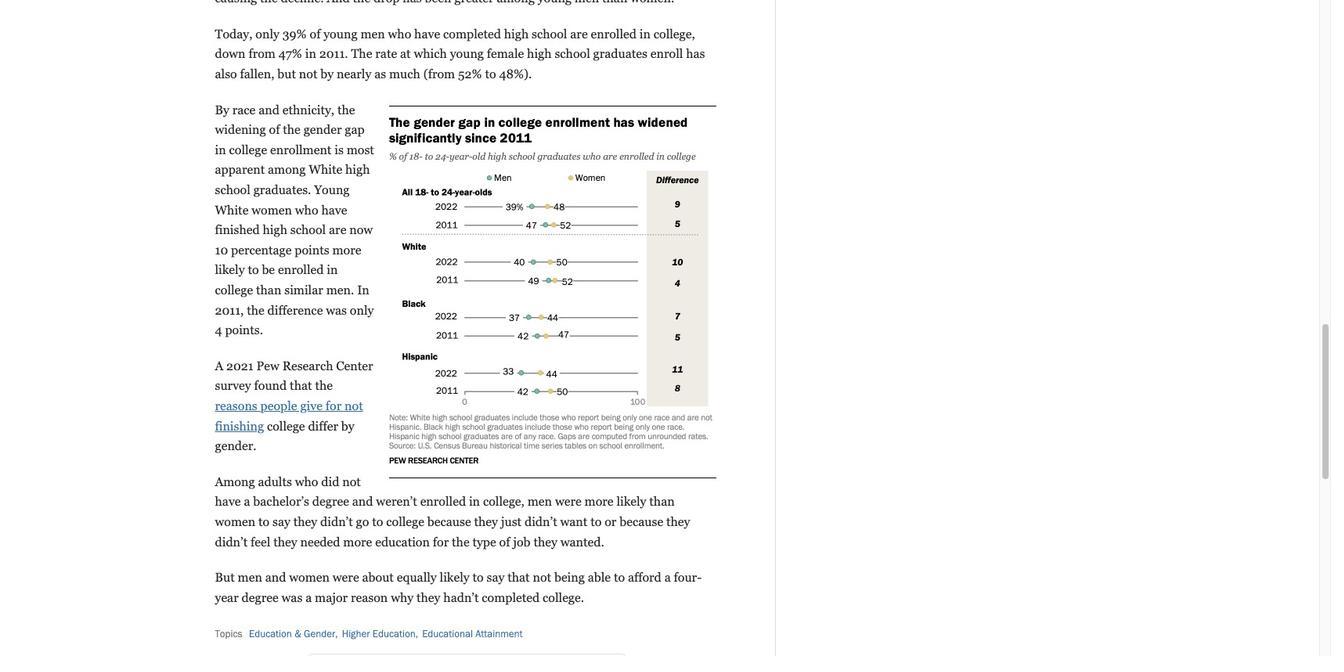 Task type: vqa. For each thing, say whether or not it's contained in the screenshot.
On
no



Task type: locate. For each thing, give the bounding box(es) containing it.
of inside among adults who did not have a bachelor's degree and weren't enrolled in college, men were more likely than women to say they didn't go to college because they just didn't want to or because they didn't feel they needed more education for the type of job they wanted.
[[499, 534, 510, 549]]

0 vertical spatial have
[[414, 27, 440, 41]]

1 horizontal spatial are
[[570, 27, 588, 41]]

2 horizontal spatial of
[[499, 534, 510, 549]]

1 horizontal spatial likely
[[440, 570, 470, 585]]

the inside a 2021 pew research center survey found that the reasons people give for not finishing
[[315, 379, 333, 393]]

bachelor's
[[253, 494, 309, 509]]

didn't left the feel on the bottom of the page
[[215, 534, 248, 549]]

1 vertical spatial completed
[[482, 590, 540, 605]]

higher education link
[[342, 627, 418, 643]]

education down why
[[373, 628, 416, 640]]

only up from
[[256, 27, 279, 41]]

1 horizontal spatial didn't
[[320, 514, 353, 529]]

school
[[532, 27, 567, 41], [555, 47, 590, 61], [215, 182, 250, 197], [290, 223, 326, 237]]

enrolled inside by race and ethnicity, the widening of the gender gap in college enrollment is most apparent among white high school graduates. young white women who have finished high school are now 10 percentage points more likely to be enrolled in college than similar men. in 2011, the difference was only 4 points.
[[278, 263, 324, 278]]

but men and women were about equally likely to say that not being able to afford a four- year degree was a major reason why they hadn't completed college.
[[215, 570, 702, 605]]

in up the type
[[469, 494, 480, 509]]

0 horizontal spatial enrolled
[[278, 263, 324, 278]]

reasons people give for not finishing link
[[215, 399, 363, 433]]

0 horizontal spatial by
[[321, 67, 334, 81]]

men right but
[[238, 570, 262, 585]]

0 vertical spatial than
[[256, 283, 281, 298]]

they right "job"
[[534, 534, 557, 549]]

are
[[570, 27, 588, 41], [329, 223, 346, 237]]

0 vertical spatial are
[[570, 27, 588, 41]]

0 horizontal spatial were
[[333, 570, 359, 585]]

completed up female in the top of the page
[[443, 27, 501, 41]]

0 vertical spatial women
[[252, 203, 292, 217]]

for right education
[[433, 534, 449, 549]]

0 horizontal spatial men
[[238, 570, 262, 585]]

1 horizontal spatial degree
[[312, 494, 349, 509]]

likely
[[215, 263, 245, 278], [617, 494, 646, 509], [440, 570, 470, 585]]

today, only 39% of young men who have completed high school are enrolled in college, down from 47% in 2011. the rate at which young female high school graduates enroll has also fallen, but not by nearly as much (from 52% to 48%).
[[215, 27, 705, 81]]

1 vertical spatial were
[[333, 570, 359, 585]]

school up points
[[290, 223, 326, 237]]

not inside but men and women were about equally likely to say that not being able to afford a four- year degree was a major reason why they hadn't completed college.
[[533, 570, 551, 585]]

1 vertical spatial of
[[269, 122, 280, 137]]

1 vertical spatial are
[[329, 223, 346, 237]]

that inside but men and women were about equally likely to say that not being able to afford a four- year degree was a major reason why they hadn't completed college.
[[508, 570, 530, 585]]

more up 'or'
[[585, 494, 614, 509]]

None text field
[[308, 654, 626, 656]]

college, up enroll
[[654, 27, 695, 41]]

1 horizontal spatial were
[[555, 494, 582, 509]]

educational
[[422, 628, 473, 640]]

2 vertical spatial have
[[215, 494, 241, 509]]

0 horizontal spatial than
[[256, 283, 281, 298]]

have down among
[[215, 494, 241, 509]]

college
[[229, 142, 267, 157], [215, 283, 253, 298], [267, 419, 305, 433], [386, 514, 424, 529]]

in up men.
[[327, 263, 338, 278]]

high
[[504, 27, 529, 41], [527, 47, 552, 61], [345, 162, 370, 177], [263, 223, 287, 237]]

to right 52%
[[485, 67, 496, 81]]

and inside among adults who did not have a bachelor's degree and weren't enrolled in college, men were more likely than women to say they didn't go to college because they just didn't want to or because they didn't feel they needed more education for the type of job they wanted.
[[352, 494, 373, 509]]

0 horizontal spatial likely
[[215, 263, 245, 278]]

of up enrollment
[[269, 122, 280, 137]]

not
[[299, 67, 318, 81], [345, 399, 363, 413], [342, 474, 361, 489], [533, 570, 551, 585]]

1 vertical spatial say
[[487, 570, 505, 585]]

college inside college differ by gender.
[[267, 419, 305, 433]]

1 vertical spatial by
[[341, 419, 355, 433]]

0 vertical spatial and
[[259, 102, 279, 117]]

2 vertical spatial women
[[289, 570, 330, 585]]

1 vertical spatial who
[[295, 203, 318, 217]]

0 vertical spatial for
[[326, 399, 342, 413]]

women up the feel on the bottom of the page
[[215, 514, 255, 529]]

high up female in the top of the page
[[504, 27, 529, 41]]

1 vertical spatial college,
[[483, 494, 525, 509]]

college down widening in the left top of the page
[[229, 142, 267, 157]]

young up 52%
[[450, 47, 484, 61]]

for right give
[[326, 399, 342, 413]]

2 horizontal spatial a
[[665, 570, 671, 585]]

2 horizontal spatial men
[[528, 494, 552, 509]]

for inside among adults who did not have a bachelor's degree and weren't enrolled in college, men were more likely than women to say they didn't go to college because they just didn't want to or because they didn't feel they needed more education for the type of job they wanted.
[[433, 534, 449, 549]]

points
[[295, 243, 329, 257]]

topics education & gender higher education educational attainment
[[215, 628, 523, 640]]

who
[[388, 27, 411, 41], [295, 203, 318, 217], [295, 474, 318, 489]]

2 vertical spatial and
[[265, 570, 286, 585]]

women down graduates. in the left top of the page
[[252, 203, 292, 217]]

the left the type
[[452, 534, 470, 549]]

1 vertical spatial only
[[350, 303, 374, 318]]

only inside today, only 39% of young men who have completed high school are enrolled in college, down from 47% in 2011. the rate at which young female high school graduates enroll has also fallen, but not by nearly as much (from 52% to 48%).
[[256, 27, 279, 41]]

women up major
[[289, 570, 330, 585]]

year
[[215, 590, 239, 605]]

education
[[249, 628, 292, 640], [373, 628, 416, 640]]

the up enrollment
[[283, 122, 301, 137]]

0 horizontal spatial a
[[244, 494, 250, 509]]

only inside by race and ethnicity, the widening of the gender gap in college enrollment is most apparent among white high school graduates. young white women who have finished high school are now 10 percentage points more likely to be enrolled in college than similar men. in 2011, the difference was only 4 points.
[[350, 303, 374, 318]]

and inside but men and women were about equally likely to say that not being able to afford a four- year degree was a major reason why they hadn't completed college.
[[265, 570, 286, 585]]

young up 2011.
[[324, 27, 358, 41]]

young
[[314, 182, 350, 197]]

not inside among adults who did not have a bachelor's degree and weren't enrolled in college, men were more likely than women to say they didn't go to college because they just didn't want to or because they didn't feel they needed more education for the type of job they wanted.
[[342, 474, 361, 489]]

0 horizontal spatial college,
[[483, 494, 525, 509]]

have down young
[[321, 203, 347, 217]]

enrolled right weren't
[[420, 494, 466, 509]]

not down center
[[345, 399, 363, 413]]

more down now
[[332, 243, 361, 257]]

and inside by race and ethnicity, the widening of the gender gap in college enrollment is most apparent among white high school graduates. young white women who have finished high school are now 10 percentage points more likely to be enrolled in college than similar men. in 2011, the difference was only 4 points.
[[259, 102, 279, 117]]

1 horizontal spatial have
[[321, 203, 347, 217]]

fallen,
[[240, 67, 274, 81]]

likely inside but men and women were about equally likely to say that not being able to afford a four- year degree was a major reason why they hadn't completed college.
[[440, 570, 470, 585]]

0 horizontal spatial young
[[324, 27, 358, 41]]

0 vertical spatial likely
[[215, 263, 245, 278]]

much
[[389, 67, 420, 81]]

2011,
[[215, 303, 244, 318]]

0 horizontal spatial only
[[256, 27, 279, 41]]

that down research
[[290, 379, 312, 393]]

because right 'or'
[[620, 514, 663, 529]]

was down men.
[[326, 303, 347, 318]]

1 horizontal spatial than
[[649, 494, 675, 509]]

more down go
[[343, 534, 372, 549]]

enrolled up the graduates
[[591, 27, 637, 41]]

the up give
[[315, 379, 333, 393]]

2 because from the left
[[620, 514, 663, 529]]

in inside among adults who did not have a bachelor's degree and weren't enrolled in college, men were more likely than women to say they didn't go to college because they just didn't want to or because they didn't feel they needed more education for the type of job they wanted.
[[469, 494, 480, 509]]

have
[[414, 27, 440, 41], [321, 203, 347, 217], [215, 494, 241, 509]]

0 horizontal spatial are
[[329, 223, 346, 237]]

women inside among adults who did not have a bachelor's degree and weren't enrolled in college, men were more likely than women to say they didn't go to college because they just didn't want to or because they didn't feel they needed more education for the type of job they wanted.
[[215, 514, 255, 529]]

college differ by gender.
[[215, 419, 355, 454]]

degree inside but men and women were about equally likely to say that not being able to afford a four- year degree was a major reason why they hadn't completed college.
[[242, 590, 279, 605]]

2 vertical spatial of
[[499, 534, 510, 549]]

and down the feel on the bottom of the page
[[265, 570, 286, 585]]

0 vertical spatial men
[[361, 27, 385, 41]]

1 horizontal spatial white
[[309, 162, 342, 177]]

were
[[555, 494, 582, 509], [333, 570, 359, 585]]

0 horizontal spatial that
[[290, 379, 312, 393]]

were inside but men and women were about equally likely to say that not being able to afford a four- year degree was a major reason why they hadn't completed college.
[[333, 570, 359, 585]]

2 horizontal spatial likely
[[617, 494, 646, 509]]

that down "job"
[[508, 570, 530, 585]]

have up which
[[414, 27, 440, 41]]

were up want
[[555, 494, 582, 509]]

enrolled
[[591, 27, 637, 41], [278, 263, 324, 278], [420, 494, 466, 509]]

who up the at
[[388, 27, 411, 41]]

1 horizontal spatial because
[[620, 514, 663, 529]]

for
[[326, 399, 342, 413], [433, 534, 449, 549]]

1 vertical spatial more
[[585, 494, 614, 509]]

college, inside among adults who did not have a bachelor's degree and weren't enrolled in college, men were more likely than women to say they didn't go to college because they just didn't want to or because they didn't feel they needed more education for the type of job they wanted.
[[483, 494, 525, 509]]

0 horizontal spatial of
[[269, 122, 280, 137]]

because up education
[[427, 514, 471, 529]]

to left 'or'
[[591, 514, 602, 529]]

young
[[324, 27, 358, 41], [450, 47, 484, 61]]

1 vertical spatial have
[[321, 203, 347, 217]]

2 vertical spatial men
[[238, 570, 262, 585]]

0 vertical spatial who
[[388, 27, 411, 41]]

to right able
[[614, 570, 625, 585]]

education & gender link
[[249, 627, 338, 643]]

were up major
[[333, 570, 359, 585]]

0 horizontal spatial for
[[326, 399, 342, 413]]

1 vertical spatial than
[[649, 494, 675, 509]]

0 horizontal spatial education
[[249, 628, 292, 640]]

0 vertical spatial degree
[[312, 494, 349, 509]]

0 horizontal spatial say
[[273, 514, 290, 529]]

1 horizontal spatial was
[[326, 303, 347, 318]]

high up "percentage"
[[263, 223, 287, 237]]

likely up hadn't
[[440, 570, 470, 585]]

they
[[294, 514, 317, 529], [474, 514, 498, 529], [666, 514, 690, 529], [273, 534, 297, 549], [534, 534, 557, 549], [417, 590, 440, 605]]

1 horizontal spatial men
[[361, 27, 385, 41]]

female
[[487, 47, 524, 61]]

0 vertical spatial of
[[310, 27, 321, 41]]

widening
[[215, 122, 266, 137]]

go
[[356, 514, 369, 529]]

0 vertical spatial were
[[555, 494, 582, 509]]

say inside but men and women were about equally likely to say that not being able to afford a four- year degree was a major reason why they hadn't completed college.
[[487, 570, 505, 585]]

48%).
[[499, 67, 532, 81]]

didn't up needed
[[320, 514, 353, 529]]

a
[[244, 494, 250, 509], [665, 570, 671, 585], [306, 590, 312, 605]]

1 horizontal spatial that
[[508, 570, 530, 585]]

2 vertical spatial enrolled
[[420, 494, 466, 509]]

they inside but men and women were about equally likely to say that not being able to afford a four- year degree was a major reason why they hadn't completed college.
[[417, 590, 440, 605]]

be
[[262, 263, 275, 278]]

the
[[338, 102, 355, 117], [283, 122, 301, 137], [247, 303, 265, 318], [315, 379, 333, 393], [452, 534, 470, 549]]

and up go
[[352, 494, 373, 509]]

0 vertical spatial college,
[[654, 27, 695, 41]]

10
[[215, 243, 228, 257]]

type
[[473, 534, 496, 549]]

1 horizontal spatial education
[[373, 628, 416, 640]]

1 vertical spatial for
[[433, 534, 449, 549]]

by right differ
[[341, 419, 355, 433]]

1 vertical spatial likely
[[617, 494, 646, 509]]

they down equally
[[417, 590, 440, 605]]

1 vertical spatial men
[[528, 494, 552, 509]]

of left "job"
[[499, 534, 510, 549]]

they right the feel on the bottom of the page
[[273, 534, 297, 549]]

men up "job"
[[528, 494, 552, 509]]

0 vertical spatial was
[[326, 303, 347, 318]]

2 vertical spatial more
[[343, 534, 372, 549]]

1 vertical spatial a
[[665, 570, 671, 585]]

1 vertical spatial and
[[352, 494, 373, 509]]

who left did
[[295, 474, 318, 489]]

1 horizontal spatial young
[[450, 47, 484, 61]]

1 vertical spatial that
[[508, 570, 530, 585]]

1 horizontal spatial say
[[487, 570, 505, 585]]

4
[[215, 323, 222, 338]]

now
[[349, 223, 373, 237]]

likely down the 10
[[215, 263, 245, 278]]

more
[[332, 243, 361, 257], [585, 494, 614, 509], [343, 534, 372, 549]]

a left four-
[[665, 570, 671, 585]]

0 vertical spatial completed
[[443, 27, 501, 41]]

rate
[[375, 47, 397, 61]]

high down most
[[345, 162, 370, 177]]

as
[[374, 67, 386, 81]]

enrolled inside today, only 39% of young men who have completed high school are enrolled in college, down from 47% in 2011. the rate at which young female high school graduates enroll has also fallen, but not by nearly as much (from 52% to 48%).
[[591, 27, 637, 41]]

college up education
[[386, 514, 424, 529]]

0 vertical spatial white
[[309, 162, 342, 177]]

0 vertical spatial more
[[332, 243, 361, 257]]

2 vertical spatial who
[[295, 474, 318, 489]]

0 horizontal spatial because
[[427, 514, 471, 529]]

of inside by race and ethnicity, the widening of the gender gap in college enrollment is most apparent among white high school graduates. young white women who have finished high school are now 10 percentage points more likely to be enrolled in college than similar men. in 2011, the difference was only 4 points.
[[269, 122, 280, 137]]

white up finished
[[215, 203, 249, 217]]

school down the apparent on the top left
[[215, 182, 250, 197]]

women inside by race and ethnicity, the widening of the gender gap in college enrollment is most apparent among white high school graduates. young white women who have finished high school are now 10 percentage points more likely to be enrolled in college than similar men. in 2011, the difference was only 4 points.
[[252, 203, 292, 217]]

dot plot showing that the gender gap in college enrollment has widened since 2011, from 5 to 9 percentage points, among 18- to 24-year-old high school graduates enrolled in college image
[[387, 104, 716, 480]]

say down the type
[[487, 570, 505, 585]]

0 horizontal spatial degree
[[242, 590, 279, 605]]

2 vertical spatial a
[[306, 590, 312, 605]]

1 vertical spatial was
[[282, 590, 303, 605]]

or
[[605, 514, 617, 529]]

1 horizontal spatial college,
[[654, 27, 695, 41]]

&
[[295, 628, 301, 640]]

completed up attainment
[[482, 590, 540, 605]]

of right 39%
[[310, 27, 321, 41]]

2 vertical spatial likely
[[440, 570, 470, 585]]

college,
[[654, 27, 695, 41], [483, 494, 525, 509]]

likely inside among adults who did not have a bachelor's degree and weren't enrolled in college, men were more likely than women to say they didn't go to college because they just didn't want to or because they didn't feel they needed more education for the type of job they wanted.
[[617, 494, 646, 509]]

in up enroll
[[640, 27, 651, 41]]

were inside among adults who did not have a bachelor's degree and weren't enrolled in college, men were more likely than women to say they didn't go to college because they just didn't want to or because they didn't feel they needed more education for the type of job they wanted.
[[555, 494, 582, 509]]

1 horizontal spatial by
[[341, 419, 355, 433]]

than down the be
[[256, 283, 281, 298]]

degree inside among adults who did not have a bachelor's degree and weren't enrolled in college, men were more likely than women to say they didn't go to college because they just didn't want to or because they didn't feel they needed more education for the type of job they wanted.
[[312, 494, 349, 509]]

four-
[[674, 570, 702, 585]]

than up afford
[[649, 494, 675, 509]]

education left &
[[249, 628, 292, 640]]

and right the race
[[259, 102, 279, 117]]

0 vertical spatial by
[[321, 67, 334, 81]]

which
[[414, 47, 447, 61]]

1 horizontal spatial only
[[350, 303, 374, 318]]

being
[[554, 570, 585, 585]]

likely up afford
[[617, 494, 646, 509]]

1 horizontal spatial enrolled
[[420, 494, 466, 509]]

1 horizontal spatial for
[[433, 534, 449, 549]]

2 horizontal spatial didn't
[[525, 514, 557, 529]]

1 education from the left
[[249, 628, 292, 640]]

men inside but men and women were about equally likely to say that not being able to afford a four- year degree was a major reason why they hadn't completed college.
[[238, 570, 262, 585]]

0 vertical spatial a
[[244, 494, 250, 509]]

0 vertical spatial young
[[324, 27, 358, 41]]

by down 2011.
[[321, 67, 334, 81]]

also
[[215, 67, 237, 81]]

but
[[215, 570, 235, 585]]

to left the be
[[248, 263, 259, 278]]

the up gap
[[338, 102, 355, 117]]

and
[[259, 102, 279, 117], [352, 494, 373, 509], [265, 570, 286, 585]]

only down 'in'
[[350, 303, 374, 318]]

about
[[362, 570, 394, 585]]

was up &
[[282, 590, 303, 605]]

didn't up "job"
[[525, 514, 557, 529]]

degree
[[312, 494, 349, 509], [242, 590, 279, 605]]

completed inside but men and women were about equally likely to say that not being able to afford a four- year degree was a major reason why they hadn't completed college.
[[482, 590, 540, 605]]

degree right year
[[242, 590, 279, 605]]

women
[[252, 203, 292, 217], [215, 514, 255, 529], [289, 570, 330, 585]]

race
[[232, 102, 256, 117]]

say down bachelor's
[[273, 514, 290, 529]]

degree down did
[[312, 494, 349, 509]]

completed
[[443, 27, 501, 41], [482, 590, 540, 605]]

graduates.
[[253, 182, 311, 197]]

a down among
[[244, 494, 250, 509]]

say
[[273, 514, 290, 529], [487, 570, 505, 585]]

from
[[249, 47, 276, 61]]

for inside a 2021 pew research center survey found that the reasons people give for not finishing
[[326, 399, 342, 413]]

are inside today, only 39% of young men who have completed high school are enrolled in college, down from 47% in 2011. the rate at which young female high school graduates enroll has also fallen, but not by nearly as much (from 52% to 48%).
[[570, 27, 588, 41]]

similar
[[284, 283, 323, 298]]

enrolled up similar on the top of page
[[278, 263, 324, 278]]

1 vertical spatial young
[[450, 47, 484, 61]]

men inside today, only 39% of young men who have completed high school are enrolled in college, down from 47% in 2011. the rate at which young female high school graduates enroll has also fallen, but not by nearly as much (from 52% to 48%).
[[361, 27, 385, 41]]

white up young
[[309, 162, 342, 177]]

nearly
[[337, 67, 371, 81]]

to
[[485, 67, 496, 81], [248, 263, 259, 278], [258, 514, 270, 529], [372, 514, 383, 529], [591, 514, 602, 529], [473, 570, 484, 585], [614, 570, 625, 585]]

to up the feel on the bottom of the page
[[258, 514, 270, 529]]

not right did
[[342, 474, 361, 489]]

2 horizontal spatial enrolled
[[591, 27, 637, 41]]

completed inside today, only 39% of young men who have completed high school are enrolled in college, down from 47% in 2011. the rate at which young female high school graduates enroll has also fallen, but not by nearly as much (from 52% to 48%).
[[443, 27, 501, 41]]

a left major
[[306, 590, 312, 605]]

1 horizontal spatial of
[[310, 27, 321, 41]]

1 vertical spatial degree
[[242, 590, 279, 605]]

men up the
[[361, 27, 385, 41]]

0 vertical spatial only
[[256, 27, 279, 41]]

not left being in the left bottom of the page
[[533, 570, 551, 585]]

not right the but
[[299, 67, 318, 81]]

college, up just
[[483, 494, 525, 509]]



Task type: describe. For each thing, give the bounding box(es) containing it.
finished
[[215, 223, 260, 237]]

in up the apparent on the top left
[[215, 142, 226, 157]]

52%
[[458, 67, 482, 81]]

1 vertical spatial white
[[215, 203, 249, 217]]

1 because from the left
[[427, 514, 471, 529]]

not inside a 2021 pew research center survey found that the reasons people give for not finishing
[[345, 399, 363, 413]]

school up 48%).
[[532, 27, 567, 41]]

education
[[375, 534, 430, 549]]

by inside college differ by gender.
[[341, 419, 355, 433]]

difference
[[268, 303, 323, 318]]

center
[[336, 358, 373, 373]]

differ
[[308, 419, 338, 433]]

adults
[[258, 474, 292, 489]]

1 horizontal spatial a
[[306, 590, 312, 605]]

enroll
[[651, 47, 683, 61]]

among
[[268, 162, 306, 177]]

2021
[[226, 358, 253, 373]]

gender
[[304, 628, 335, 640]]

the inside among adults who did not have a bachelor's degree and weren't enrolled in college, men were more likely than women to say they didn't go to college because they just didn't want to or because they didn't feel they needed more education for the type of job they wanted.
[[452, 534, 470, 549]]

have inside today, only 39% of young men who have completed high school are enrolled in college, down from 47% in 2011. the rate at which young female high school graduates enroll has also fallen, but not by nearly as much (from 52% to 48%).
[[414, 27, 440, 41]]

men.
[[326, 283, 354, 298]]

who inside today, only 39% of young men who have completed high school are enrolled in college, down from 47% in 2011. the rate at which young female high school graduates enroll has also fallen, but not by nearly as much (from 52% to 48%).
[[388, 27, 411, 41]]

to inside today, only 39% of young men who have completed high school are enrolled in college, down from 47% in 2011. the rate at which young female high school graduates enroll has also fallen, but not by nearly as much (from 52% to 48%).
[[485, 67, 496, 81]]

among adults who did not have a bachelor's degree and weren't enrolled in college, men were more likely than women to say they didn't go to college because they just didn't want to or because they didn't feel they needed more education for the type of job they wanted.
[[215, 474, 690, 549]]

but
[[277, 67, 296, 81]]

graduates
[[593, 47, 648, 61]]

who inside by race and ethnicity, the widening of the gender gap in college enrollment is most apparent among white high school graduates. young white women who have finished high school are now 10 percentage points more likely to be enrolled in college than similar men. in 2011, the difference was only 4 points.
[[295, 203, 318, 217]]

more inside by race and ethnicity, the widening of the gender gap in college enrollment is most apparent among white high school graduates. young white women who have finished high school are now 10 percentage points more likely to be enrolled in college than similar men. in 2011, the difference was only 4 points.
[[332, 243, 361, 257]]

just
[[501, 514, 522, 529]]

by
[[215, 102, 229, 117]]

2 education from the left
[[373, 628, 416, 640]]

equally
[[397, 570, 437, 585]]

likely inside by race and ethnicity, the widening of the gender gap in college enrollment is most apparent among white high school graduates. young white women who have finished high school are now 10 percentage points more likely to be enrolled in college than similar men. in 2011, the difference was only 4 points.
[[215, 263, 245, 278]]

was inside but men and women were about equally likely to say that not being able to afford a four- year degree was a major reason why they hadn't completed college.
[[282, 590, 303, 605]]

job
[[513, 534, 531, 549]]

than inside by race and ethnicity, the widening of the gender gap in college enrollment is most apparent among white high school graduates. young white women who have finished high school are now 10 percentage points more likely to be enrolled in college than similar men. in 2011, the difference was only 4 points.
[[256, 283, 281, 298]]

educational attainment link
[[422, 627, 523, 643]]

wanted.
[[560, 534, 604, 549]]

reason
[[351, 590, 388, 605]]

want
[[560, 514, 588, 529]]

in right the 47%
[[305, 47, 316, 61]]

than inside among adults who did not have a bachelor's degree and weren't enrolled in college, men were more likely than women to say they didn't go to college because they just didn't want to or because they didn't feel they needed more education for the type of job they wanted.
[[649, 494, 675, 509]]

they up four-
[[666, 514, 690, 529]]

say inside among adults who did not have a bachelor's degree and weren't enrolled in college, men were more likely than women to say they didn't go to college because they just didn't want to or because they didn't feel they needed more education for the type of job they wanted.
[[273, 514, 290, 529]]

by inside today, only 39% of young men who have completed high school are enrolled in college, down from 47% in 2011. the rate at which young female high school graduates enroll has also fallen, but not by nearly as much (from 52% to 48%).
[[321, 67, 334, 81]]

pew
[[256, 358, 279, 373]]

apparent
[[215, 162, 265, 177]]

why
[[391, 590, 414, 605]]

was inside by race and ethnicity, the widening of the gender gap in college enrollment is most apparent among white high school graduates. young white women who have finished high school are now 10 percentage points more likely to be enrolled in college than similar men. in 2011, the difference was only 4 points.
[[326, 303, 347, 318]]

to up hadn't
[[473, 570, 484, 585]]

major
[[315, 590, 348, 605]]

weren't
[[376, 494, 417, 509]]

0 horizontal spatial didn't
[[215, 534, 248, 549]]

39%
[[282, 27, 307, 41]]

47%
[[279, 47, 302, 61]]

to inside by race and ethnicity, the widening of the gender gap in college enrollment is most apparent among white high school graduates. young white women who have finished high school are now 10 percentage points more likely to be enrolled in college than similar men. in 2011, the difference was only 4 points.
[[248, 263, 259, 278]]

enrolled inside among adults who did not have a bachelor's degree and weren't enrolled in college, men were more likely than women to say they didn't go to college because they just didn't want to or because they didn't feel they needed more education for the type of job they wanted.
[[420, 494, 466, 509]]

men inside among adults who did not have a bachelor's degree and weren't enrolled in college, men were more likely than women to say they didn't go to college because they just didn't want to or because they didn't feel they needed more education for the type of job they wanted.
[[528, 494, 552, 509]]

have inside by race and ethnicity, the widening of the gender gap in college enrollment is most apparent among white high school graduates. young white women who have finished high school are now 10 percentage points more likely to be enrolled in college than similar men. in 2011, the difference was only 4 points.
[[321, 203, 347, 217]]

of inside today, only 39% of young men who have completed high school are enrolled in college, down from 47% in 2011. the rate at which young female high school graduates enroll has also fallen, but not by nearly as much (from 52% to 48%).
[[310, 27, 321, 41]]

college inside among adults who did not have a bachelor's degree and weren't enrolled in college, men were more likely than women to say they didn't go to college because they just didn't want to or because they didn't feel they needed more education for the type of job they wanted.
[[386, 514, 424, 529]]

did
[[321, 474, 339, 489]]

gender
[[304, 122, 342, 137]]

have inside among adults who did not have a bachelor's degree and weren't enrolled in college, men were more likely than women to say they didn't go to college because they just didn't want to or because they didn't feel they needed more education for the type of job they wanted.
[[215, 494, 241, 509]]

percentage
[[231, 243, 292, 257]]

most
[[347, 142, 374, 157]]

women inside but men and women were about equally likely to say that not being able to afford a four- year degree was a major reason why they hadn't completed college.
[[289, 570, 330, 585]]

higher
[[342, 628, 370, 640]]

the up points.
[[247, 303, 265, 318]]

enrollment
[[270, 142, 332, 157]]

hadn't
[[444, 590, 479, 605]]

in
[[357, 283, 369, 298]]

a inside among adults who did not have a bachelor's degree and weren't enrolled in college, men were more likely than women to say they didn't go to college because they just didn't want to or because they didn't feel they needed more education for the type of job they wanted.
[[244, 494, 250, 509]]

college.
[[543, 590, 584, 605]]

by race and ethnicity, the widening of the gender gap in college enrollment is most apparent among white high school graduates. young white women who have finished high school are now 10 percentage points more likely to be enrolled in college than similar men. in 2011, the difference was only 4 points.
[[215, 102, 374, 338]]

are inside by race and ethnicity, the widening of the gender gap in college enrollment is most apparent among white high school graduates. young white women who have finished high school are now 10 percentage points more likely to be enrolled in college than similar men. in 2011, the difference was only 4 points.
[[329, 223, 346, 237]]

afford
[[628, 570, 662, 585]]

gender.
[[215, 439, 257, 454]]

they up the type
[[474, 514, 498, 529]]

survey
[[215, 379, 251, 393]]

at
[[400, 47, 411, 61]]

high up 48%).
[[527, 47, 552, 61]]

school left the graduates
[[555, 47, 590, 61]]

ethnicity,
[[283, 102, 334, 117]]

and for widening
[[259, 102, 279, 117]]

that inside a 2021 pew research center survey found that the reasons people give for not finishing
[[290, 379, 312, 393]]

is
[[335, 142, 344, 157]]

to right go
[[372, 514, 383, 529]]

a
[[215, 358, 223, 373]]

gap
[[345, 122, 365, 137]]

the
[[351, 47, 372, 61]]

able
[[588, 570, 611, 585]]

2011.
[[319, 47, 348, 61]]

college, inside today, only 39% of young men who have completed high school are enrolled in college, down from 47% in 2011. the rate at which young female high school graduates enroll has also fallen, but not by nearly as much (from 52% to 48%).
[[654, 27, 695, 41]]

topics
[[215, 628, 242, 640]]

down
[[215, 47, 246, 61]]

among
[[215, 474, 255, 489]]

found
[[254, 379, 287, 393]]

a 2021 pew research center survey found that the reasons people give for not finishing
[[215, 358, 373, 433]]

who inside among adults who did not have a bachelor's degree and weren't enrolled in college, men were more likely than women to say they didn't go to college because they just didn't want to or because they didn't feel they needed more education for the type of job they wanted.
[[295, 474, 318, 489]]

reasons
[[215, 399, 257, 413]]

feel
[[251, 534, 270, 549]]

needed
[[300, 534, 340, 549]]

research
[[282, 358, 333, 373]]

college up 2011,
[[215, 283, 253, 298]]

today,
[[215, 27, 253, 41]]

people
[[260, 399, 297, 413]]

has
[[686, 47, 705, 61]]

and for about
[[265, 570, 286, 585]]

not inside today, only 39% of young men who have completed high school are enrolled in college, down from 47% in 2011. the rate at which young female high school graduates enroll has also fallen, but not by nearly as much (from 52% to 48%).
[[299, 67, 318, 81]]

(from
[[423, 67, 455, 81]]

finishing
[[215, 419, 264, 433]]

they up needed
[[294, 514, 317, 529]]

give
[[300, 399, 323, 413]]



